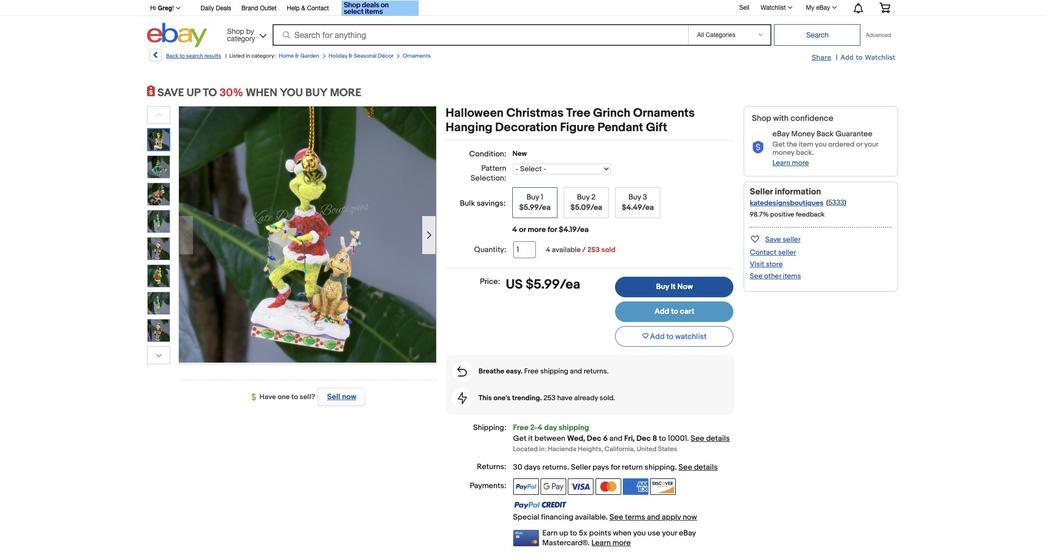 Task type: vqa. For each thing, say whether or not it's contained in the screenshot.
Matter
no



Task type: locate. For each thing, give the bounding box(es) containing it.
add to cart
[[655, 307, 695, 317]]

you right item
[[816, 140, 827, 149]]

ornaments
[[403, 53, 431, 59], [634, 106, 695, 120]]

earn up to 5x points when you use your ebay mastercard®.
[[543, 529, 696, 548]]

none submit inside shop by category banner
[[775, 24, 861, 46]]

buy for buy 1
[[527, 193, 540, 202]]

see right the 10001
[[691, 434, 705, 443]]

dollar sign image
[[251, 393, 260, 402]]

seller inside seller information katedesignsboutiques ( 5333 ) 98.7% positive feedback
[[750, 187, 773, 197]]

1 vertical spatial and
[[610, 434, 623, 443]]

sell left watchlist link
[[740, 4, 750, 11]]

buy inside buy 3 $4.49/ea
[[629, 193, 642, 202]]

0 horizontal spatial seller
[[571, 463, 591, 473]]

2 vertical spatial more
[[613, 538, 631, 548]]

contact inside contact seller visit store see other items
[[750, 248, 777, 257]]

picture 8 of 12 image
[[148, 320, 170, 342]]

1 vertical spatial learn more link
[[592, 538, 631, 548]]

30 days returns . seller pays for return shipping . see details
[[513, 463, 718, 473]]

learn down 'money'
[[773, 159, 791, 167]]

to left "cart"
[[672, 307, 679, 317]]

1 vertical spatial back
[[817, 129, 834, 139]]

returns:
[[477, 462, 507, 472]]

0 vertical spatial for
[[548, 225, 558, 235]]

with details__icon image left 'money'
[[753, 141, 765, 154]]

seller inside button
[[783, 235, 801, 244]]

ebay down apply
[[679, 529, 696, 538]]

discover image
[[651, 479, 677, 495]]

greg
[[158, 5, 172, 12]]

4 for 4 available / 253 sold
[[546, 246, 551, 254]]

with details__icon image left 'breathe'
[[458, 366, 467, 377]]

0 vertical spatial now
[[342, 392, 357, 402]]

christmas
[[507, 106, 564, 120]]

0 vertical spatial shipping
[[541, 367, 569, 376]]

paypal image
[[513, 479, 539, 495]]

2
[[592, 193, 596, 202]]

1 vertical spatial or
[[519, 225, 526, 235]]

ebay up the
[[773, 129, 790, 139]]

add down add to cart link
[[650, 332, 665, 342]]

0 horizontal spatial ornaments
[[403, 53, 431, 59]]

free right easy. at the bottom of the page
[[525, 367, 539, 376]]

1 vertical spatial free
[[513, 423, 529, 433]]

1 vertical spatial ebay
[[773, 129, 790, 139]]

free left 2-
[[513, 423, 529, 433]]

0 vertical spatial get
[[773, 140, 786, 149]]

picture 1 of 12 image
[[148, 129, 169, 150]]

shop left with
[[753, 114, 772, 124]]

buy inside buy 2 $5.09/ea
[[577, 193, 590, 202]]

shipping inside free 2-4 day shipping get it between wed, dec 6 and fri, dec 8 to 10001 . see details located in: hacienda heights, california, united states
[[559, 423, 590, 433]]

brand
[[242, 5, 258, 12]]

0 horizontal spatial ebay
[[679, 529, 696, 538]]

learn
[[773, 159, 791, 167], [592, 538, 611, 548]]

1 horizontal spatial and
[[610, 434, 623, 443]]

seller inside contact seller visit store see other items
[[779, 248, 797, 257]]

1 vertical spatial seller
[[571, 463, 591, 473]]

quantity:
[[474, 245, 507, 255]]

get an extra 15% off image
[[342, 1, 419, 16]]

1 vertical spatial watchlist
[[866, 53, 896, 61]]

or inside ebay money back guarantee get the item you ordered or your money back. learn more
[[857, 140, 863, 149]]

to right 8
[[659, 434, 667, 443]]

sell now
[[327, 392, 357, 402]]

0 vertical spatial learn
[[773, 159, 791, 167]]

0 horizontal spatial watchlist
[[761, 4, 787, 11]]

to left the watchlist
[[667, 332, 674, 342]]

get left the
[[773, 140, 786, 149]]

buy for buy 3
[[629, 193, 642, 202]]

see other items link
[[750, 272, 802, 281]]

2 vertical spatial ebay
[[679, 529, 696, 538]]

1 horizontal spatial ornaments
[[634, 106, 695, 120]]

see inside free 2-4 day shipping get it between wed, dec 6 and fri, dec 8 to 10001 . see details located in: hacienda heights, california, united states
[[691, 434, 705, 443]]

home
[[279, 53, 294, 59]]

learn more link down 'money'
[[773, 159, 810, 167]]

to right one
[[292, 393, 298, 401]]

learn more link down special financing available. see terms and apply now
[[592, 538, 631, 548]]

to
[[203, 86, 217, 100]]

0 vertical spatial 4
[[513, 225, 518, 235]]

0 horizontal spatial |
[[226, 53, 227, 59]]

dec left 6
[[587, 434, 602, 443]]

&
[[302, 5, 306, 12], [295, 53, 299, 59], [349, 53, 353, 59]]

1 vertical spatial add
[[655, 307, 670, 317]]

us
[[506, 277, 523, 293]]

1 horizontal spatial back
[[817, 129, 834, 139]]

learn more link for earn up to 5x points when you use your ebay mastercard®.
[[592, 538, 631, 548]]

1 vertical spatial seller
[[779, 248, 797, 257]]

between
[[535, 434, 566, 443]]

positive
[[771, 210, 795, 219]]

4 left day
[[538, 423, 543, 433]]

and
[[570, 367, 583, 376], [610, 434, 623, 443], [648, 513, 661, 522]]

to left search
[[180, 53, 185, 59]]

& inside account navigation
[[302, 5, 306, 12]]

financing
[[541, 513, 574, 522]]

1 vertical spatial now
[[683, 513, 698, 522]]

or up "quantity:" text box
[[519, 225, 526, 235]]

1 horizontal spatial you
[[816, 140, 827, 149]]

0 horizontal spatial sell
[[327, 392, 341, 402]]

add to watchlist link
[[841, 53, 896, 62]]

ebay inside account navigation
[[817, 4, 831, 11]]

1 horizontal spatial 253
[[588, 246, 600, 254]]

hanging
[[446, 120, 493, 135]]

to left 5x
[[570, 529, 578, 538]]

your inside ebay money back guarantee get the item you ordered or your money back. learn more
[[865, 140, 879, 149]]

4 inside free 2-4 day shipping get it between wed, dec 6 and fri, dec 8 to 10001 . see details located in: hacienda heights, california, united states
[[538, 423, 543, 433]]

home & garden
[[279, 53, 319, 59]]

picture 2 of 12 image
[[148, 156, 170, 178]]

watchlist
[[761, 4, 787, 11], [866, 53, 896, 61]]

buy left '2'
[[577, 193, 590, 202]]

1 vertical spatial with details__icon image
[[458, 366, 467, 377]]

wed,
[[568, 434, 586, 443]]

and right 6
[[610, 434, 623, 443]]

sold
[[602, 246, 616, 254]]

your right use
[[663, 529, 678, 538]]

0 vertical spatial contact
[[307, 5, 329, 12]]

1 horizontal spatial learn more link
[[773, 159, 810, 167]]

1 horizontal spatial seller
[[750, 187, 773, 197]]

1 horizontal spatial ebay
[[773, 129, 790, 139]]

have one to sell?
[[260, 393, 316, 401]]

in:
[[540, 445, 547, 453]]

see down visit
[[750, 272, 763, 281]]

shipping up 'this one's trending. 253 have already sold.'
[[541, 367, 569, 376]]

free inside free 2-4 day shipping get it between wed, dec 6 and fri, dec 8 to 10001 . see details located in: hacienda heights, california, united states
[[513, 423, 529, 433]]

back.
[[797, 148, 815, 157]]

item
[[799, 140, 814, 149]]

for right pays
[[611, 463, 621, 473]]

0 horizontal spatial &
[[295, 53, 299, 59]]

learn right 5x
[[592, 538, 611, 548]]

halloween christmas tree grinch ornaments hanging decoration figure pendant gift - picture 1 of 12 image
[[179, 105, 436, 363]]

more
[[330, 86, 362, 100]]

guarantee
[[836, 129, 873, 139]]

located
[[513, 445, 538, 453]]

for
[[548, 225, 558, 235], [611, 463, 621, 473]]

1 vertical spatial you
[[634, 529, 646, 538]]

shop
[[227, 27, 244, 35], [753, 114, 772, 124]]

!
[[172, 5, 174, 12]]

1 horizontal spatial shop
[[753, 114, 772, 124]]

your down guarantee
[[865, 140, 879, 149]]

1 vertical spatial your
[[663, 529, 678, 538]]

1 dec from the left
[[587, 434, 602, 443]]

1 vertical spatial more
[[528, 225, 546, 235]]

learn more
[[592, 538, 631, 548]]

my
[[807, 4, 815, 11]]

ebay right my
[[817, 4, 831, 11]]

. down the states
[[675, 463, 677, 473]]

picture 4 of 12 image
[[148, 211, 170, 233]]

2 horizontal spatial 4
[[546, 246, 551, 254]]

1 horizontal spatial sell
[[740, 4, 750, 11]]

or inside us $5.99/ea main content
[[519, 225, 526, 235]]

2 vertical spatial 4
[[538, 423, 543, 433]]

pays
[[593, 463, 610, 473]]

dec up united
[[637, 434, 651, 443]]

when
[[246, 86, 278, 100]]

1 vertical spatial contact
[[750, 248, 777, 257]]

home & garden link
[[279, 53, 319, 59]]

1 horizontal spatial watchlist
[[866, 53, 896, 61]]

back to search results
[[166, 53, 221, 59]]

selection
[[471, 173, 505, 183]]

seller
[[783, 235, 801, 244], [779, 248, 797, 257]]

american express image
[[623, 479, 649, 495]]

1 vertical spatial 4
[[546, 246, 551, 254]]

save up to 30% when you buy more
[[158, 86, 362, 100]]

see details link down the 10001
[[679, 463, 718, 473]]

more
[[793, 159, 810, 167], [528, 225, 546, 235], [613, 538, 631, 548]]

and inside free 2-4 day shipping get it between wed, dec 6 and fri, dec 8 to 10001 . see details located in: hacienda heights, california, united states
[[610, 434, 623, 443]]

1 vertical spatial shipping
[[559, 423, 590, 433]]

1 vertical spatial see details link
[[679, 463, 718, 473]]

seller right save
[[783, 235, 801, 244]]

shipping up wed,
[[559, 423, 590, 433]]

seller up visa image
[[571, 463, 591, 473]]

buy left 1
[[527, 193, 540, 202]]

add left "cart"
[[655, 307, 670, 317]]

2 horizontal spatial ebay
[[817, 4, 831, 11]]

see details link right the 10001
[[691, 434, 730, 443]]

4 or more for $4.19/ea
[[513, 225, 589, 235]]

2 vertical spatial add
[[650, 332, 665, 342]]

0 horizontal spatial shop
[[227, 27, 244, 35]]

| right share button
[[837, 53, 838, 62]]

buy left it on the right
[[657, 282, 670, 292]]

add right share
[[841, 53, 854, 61]]

us $5.99/ea
[[506, 277, 581, 293]]

1 vertical spatial $5.99/ea
[[526, 277, 581, 293]]

watchlist down "advanced" link
[[866, 53, 896, 61]]

picture 5 of 12 image
[[148, 238, 170, 260]]

4 up "quantity:" text box
[[513, 225, 518, 235]]

0 vertical spatial add
[[841, 53, 854, 61]]

ornaments inside halloween christmas tree grinch ornaments hanging decoration figure pendant gift
[[634, 106, 695, 120]]

5x
[[579, 529, 588, 538]]

0 vertical spatial your
[[865, 140, 879, 149]]

now inside us $5.99/ea main content
[[683, 513, 698, 522]]

add for add to cart
[[655, 307, 670, 317]]

learn more link for ebay money back guarantee
[[773, 159, 810, 167]]

2 vertical spatial shipping
[[645, 463, 675, 473]]

1 horizontal spatial contact
[[750, 248, 777, 257]]

0 vertical spatial back
[[166, 53, 179, 59]]

get left "it"
[[513, 434, 527, 443]]

1 vertical spatial get
[[513, 434, 527, 443]]

brand outlet link
[[242, 3, 277, 14]]

sell inside account navigation
[[740, 4, 750, 11]]

contact
[[307, 5, 329, 12], [750, 248, 777, 257]]

1 horizontal spatial get
[[773, 140, 786, 149]]

learn inside us $5.99/ea main content
[[592, 538, 611, 548]]

with details__icon image
[[753, 141, 765, 154], [458, 366, 467, 377], [458, 392, 467, 405]]

or down guarantee
[[857, 140, 863, 149]]

0 vertical spatial see details link
[[691, 434, 730, 443]]

1 vertical spatial learn
[[592, 538, 611, 548]]

advanced link
[[861, 25, 897, 45]]

0 vertical spatial ebay
[[817, 4, 831, 11]]

and left returns.
[[570, 367, 583, 376]]

now right apply
[[683, 513, 698, 522]]

seller up 98.7%
[[750, 187, 773, 197]]

ebay
[[817, 4, 831, 11], [773, 129, 790, 139], [679, 529, 696, 538]]

0 vertical spatial more
[[793, 159, 810, 167]]

2 vertical spatial and
[[648, 513, 661, 522]]

253 right /
[[588, 246, 600, 254]]

1 horizontal spatial 4
[[538, 423, 543, 433]]

0 vertical spatial seller
[[750, 187, 773, 197]]

contact right help
[[307, 5, 329, 12]]

back up ordered on the right top
[[817, 129, 834, 139]]

2 horizontal spatial more
[[793, 159, 810, 167]]

1 vertical spatial ornaments
[[634, 106, 695, 120]]

help & contact link
[[287, 3, 329, 14]]

add for add to watchlist
[[650, 332, 665, 342]]

you inside earn up to 5x points when you use your ebay mastercard®.
[[634, 529, 646, 538]]

1 horizontal spatial or
[[857, 140, 863, 149]]

| listed in category:
[[226, 53, 276, 59]]

0 vertical spatial you
[[816, 140, 827, 149]]

0 horizontal spatial you
[[634, 529, 646, 538]]

details
[[707, 434, 730, 443], [695, 463, 718, 473]]

98.7%
[[750, 210, 769, 219]]

add to watchlist
[[650, 332, 707, 342]]

0 vertical spatial 253
[[588, 246, 600, 254]]

. right 8
[[687, 434, 689, 443]]

ebay inside ebay money back guarantee get the item you ordered or your money back. learn more
[[773, 129, 790, 139]]

2 horizontal spatial .
[[687, 434, 689, 443]]

seller down save seller
[[779, 248, 797, 257]]

daily deals
[[201, 5, 231, 12]]

10001
[[668, 434, 687, 443]]

pattern selection
[[471, 164, 507, 183]]

heights,
[[578, 445, 604, 453]]

learn inside ebay money back guarantee get the item you ordered or your money back. learn more
[[773, 159, 791, 167]]

apply
[[662, 513, 681, 522]]

& right holiday
[[349, 53, 353, 59]]

shop left by in the left of the page
[[227, 27, 244, 35]]

for left '$4.19/ea'
[[548, 225, 558, 235]]

your inside earn up to 5x points when you use your ebay mastercard®.
[[663, 529, 678, 538]]

payments:
[[470, 481, 507, 491]]

0 horizontal spatial 4
[[513, 225, 518, 235]]

0 vertical spatial watchlist
[[761, 4, 787, 11]]

get inside ebay money back guarantee get the item you ordered or your money back. learn more
[[773, 140, 786, 149]]

0 vertical spatial shop
[[227, 27, 244, 35]]

& for contact
[[302, 5, 306, 12]]

now right sell?
[[342, 392, 357, 402]]

buy inside buy 1 $5.99/ea
[[527, 193, 540, 202]]

share | add to watchlist
[[812, 53, 896, 62]]

to down "advanced" link
[[857, 53, 863, 61]]

0 vertical spatial details
[[707, 434, 730, 443]]

back left search
[[166, 53, 179, 59]]

& right help
[[302, 5, 306, 12]]

| left listed
[[226, 53, 227, 59]]

1 horizontal spatial your
[[865, 140, 879, 149]]

sell right sell?
[[327, 392, 341, 402]]

253 left have at the bottom right of page
[[544, 394, 556, 403]]

and up use
[[648, 513, 661, 522]]

1 horizontal spatial now
[[683, 513, 698, 522]]

1 horizontal spatial dec
[[637, 434, 651, 443]]

Quantity: text field
[[513, 241, 536, 258]]

None submit
[[775, 24, 861, 46]]

free 2-4 day shipping get it between wed, dec 6 and fri, dec 8 to 10001 . see details located in: hacienda heights, california, united states
[[513, 423, 730, 453]]

2 vertical spatial with details__icon image
[[458, 392, 467, 405]]

shipping up discover image
[[645, 463, 675, 473]]

0 vertical spatial with details__icon image
[[753, 141, 765, 154]]

0 vertical spatial seller
[[783, 235, 801, 244]]

0 horizontal spatial learn
[[592, 538, 611, 548]]

your
[[865, 140, 879, 149], [663, 529, 678, 538]]

buy left 3
[[629, 193, 642, 202]]

sell now link
[[316, 388, 366, 406]]

with details__icon image left this
[[458, 392, 467, 405]]

contact up visit store link
[[750, 248, 777, 257]]

& right the home
[[295, 53, 299, 59]]

up
[[560, 529, 569, 538]]

watchlist right sell link
[[761, 4, 787, 11]]

. down hacienda
[[568, 463, 570, 473]]

account navigation
[[145, 0, 899, 18]]

you left use
[[634, 529, 646, 538]]

more down back.
[[793, 159, 810, 167]]

1 vertical spatial 253
[[544, 394, 556, 403]]

free
[[525, 367, 539, 376], [513, 423, 529, 433]]

items
[[784, 272, 802, 281]]

more right points
[[613, 538, 631, 548]]

$5.99/ea down 1
[[520, 203, 551, 213]]

$5.99/ea down available
[[526, 277, 581, 293]]

4
[[513, 225, 518, 235], [546, 246, 551, 254], [538, 423, 543, 433]]

price:
[[480, 277, 501, 287]]

shop for shop with confidence
[[753, 114, 772, 124]]

0 horizontal spatial and
[[570, 367, 583, 376]]

learn more link inside us $5.99/ea main content
[[592, 538, 631, 548]]

save
[[158, 86, 184, 100]]

& for garden
[[295, 53, 299, 59]]

google pay image
[[541, 479, 567, 495]]

add inside button
[[650, 332, 665, 342]]

breathe easy. free shipping and returns.
[[479, 367, 609, 376]]

more up "quantity:" text box
[[528, 225, 546, 235]]

0 horizontal spatial learn more link
[[592, 538, 631, 548]]

1 vertical spatial for
[[611, 463, 621, 473]]

shop inside shop by category
[[227, 27, 244, 35]]

0 horizontal spatial your
[[663, 529, 678, 538]]

1 horizontal spatial learn
[[773, 159, 791, 167]]

4 left available
[[546, 246, 551, 254]]

1 vertical spatial sell
[[327, 392, 341, 402]]

0 horizontal spatial dec
[[587, 434, 602, 443]]



Task type: describe. For each thing, give the bounding box(es) containing it.
253 for sold
[[588, 246, 600, 254]]

4 available / 253 sold
[[546, 246, 616, 254]]

0 vertical spatial and
[[570, 367, 583, 376]]

shop by category button
[[223, 23, 269, 45]]

shop by category
[[227, 27, 255, 42]]

8
[[653, 434, 658, 443]]

get inside free 2-4 day shipping get it between wed, dec 6 and fri, dec 8 to 10001 . see details located in: hacienda heights, california, united states
[[513, 434, 527, 443]]

new
[[513, 149, 527, 158]]

more inside ebay money back guarantee get the item you ordered or your money back. learn more
[[793, 159, 810, 167]]

you
[[280, 86, 303, 100]]

seller for save
[[783, 235, 801, 244]]

(
[[827, 198, 829, 207]]

$4.19/ea
[[559, 225, 589, 235]]

6
[[603, 434, 608, 443]]

shop for shop by category
[[227, 27, 244, 35]]

condition:
[[470, 149, 507, 159]]

buy it now
[[657, 282, 693, 292]]

tree
[[567, 106, 591, 120]]

it
[[529, 434, 533, 443]]

253 for have
[[544, 394, 556, 403]]

to inside share | add to watchlist
[[857, 53, 863, 61]]

paypal credit image
[[513, 501, 567, 510]]

$5.09/ea
[[571, 203, 603, 213]]

back to search results link
[[149, 49, 221, 65]]

halloween christmas tree grinch ornaments hanging decoration figure pendant gift
[[446, 106, 695, 135]]

holiday & seasonal décor link
[[329, 53, 394, 59]]

watchlist
[[676, 332, 707, 342]]

have
[[558, 394, 573, 403]]

3
[[643, 193, 648, 202]]

holiday & seasonal décor
[[329, 53, 394, 59]]

4 for 4 or more for $4.19/ea
[[513, 225, 518, 235]]

gift
[[647, 120, 668, 135]]

save seller button
[[750, 233, 801, 245]]

. inside free 2-4 day shipping get it between wed, dec 6 and fri, dec 8 to 10001 . see details located in: hacienda heights, california, united states
[[687, 434, 689, 443]]

to inside free 2-4 day shipping get it between wed, dec 6 and fri, dec 8 to 10001 . see details located in: hacienda heights, california, united states
[[659, 434, 667, 443]]

savings:
[[477, 199, 506, 208]]

in
[[246, 53, 250, 59]]

picture 6 of 12 image
[[148, 265, 170, 287]]

buy for buy 2
[[577, 193, 590, 202]]

shop with confidence
[[753, 114, 834, 124]]

listed
[[229, 53, 245, 59]]

visa image
[[568, 479, 594, 495]]

pendant
[[598, 120, 644, 135]]

ornaments link
[[403, 53, 431, 59]]

0 vertical spatial $5.99/ea
[[520, 203, 551, 213]]

terms
[[625, 513, 646, 522]]

up
[[187, 86, 200, 100]]

seasonal
[[354, 53, 377, 59]]

money
[[773, 148, 795, 157]]

0 horizontal spatial .
[[568, 463, 570, 473]]

0 horizontal spatial now
[[342, 392, 357, 402]]

use
[[648, 529, 661, 538]]

advanced
[[866, 32, 892, 38]]

ebay money back guarantee get the item you ordered or your money back. learn more
[[773, 129, 879, 167]]

watchlist link
[[756, 2, 798, 14]]

help & contact
[[287, 5, 329, 12]]

5333
[[829, 198, 845, 207]]

your shopping cart image
[[880, 3, 891, 13]]

grinch
[[594, 106, 631, 120]]

store
[[766, 260, 783, 269]]

when
[[613, 529, 632, 538]]

1 horizontal spatial more
[[613, 538, 631, 548]]

2-
[[531, 423, 538, 433]]

one's
[[494, 394, 511, 403]]

this
[[479, 394, 492, 403]]

united
[[637, 445, 657, 453]]

katedesignsboutiques
[[750, 199, 824, 207]]

it
[[671, 282, 676, 292]]

already
[[575, 394, 598, 403]]

0 horizontal spatial back
[[166, 53, 179, 59]]

save
[[766, 235, 782, 244]]

add inside share | add to watchlist
[[841, 53, 854, 61]]

picture 7 of 12 image
[[148, 292, 170, 314]]

available
[[552, 246, 581, 254]]

halloween
[[446, 106, 504, 120]]

watchlist inside account navigation
[[761, 4, 787, 11]]

earn
[[543, 529, 558, 538]]

)
[[845, 198, 847, 207]]

breathe
[[479, 367, 505, 376]]

us $5.99/ea main content
[[446, 106, 735, 548]]

brand outlet
[[242, 5, 277, 12]]

sell for sell
[[740, 4, 750, 11]]

ebay inside earn up to 5x points when you use your ebay mastercard®.
[[679, 529, 696, 538]]

points
[[590, 529, 612, 538]]

1
[[541, 193, 544, 202]]

sold.
[[600, 394, 616, 403]]

master card image
[[596, 479, 622, 495]]

0 vertical spatial ornaments
[[403, 53, 431, 59]]

returns.
[[584, 367, 609, 376]]

you inside ebay money back guarantee get the item you ordered or your money back. learn more
[[816, 140, 827, 149]]

watchlist inside share | add to watchlist
[[866, 53, 896, 61]]

seller for contact
[[779, 248, 797, 257]]

contact inside account navigation
[[307, 5, 329, 12]]

/
[[583, 246, 586, 254]]

return
[[622, 463, 643, 473]]

Search for anything text field
[[274, 25, 687, 45]]

buy
[[306, 86, 328, 100]]

share button
[[812, 53, 832, 62]]

day
[[545, 423, 557, 433]]

1 horizontal spatial .
[[675, 463, 677, 473]]

pattern
[[482, 164, 507, 173]]

shop by category banner
[[145, 0, 899, 50]]

available.
[[575, 513, 608, 522]]

to inside button
[[667, 332, 674, 342]]

picture 3 of 12 image
[[148, 183, 170, 205]]

decoration
[[496, 120, 558, 135]]

by
[[246, 27, 254, 35]]

ebay mastercard image
[[513, 530, 539, 547]]

share
[[812, 53, 832, 61]]

other
[[765, 272, 782, 281]]

the
[[787, 140, 798, 149]]

1 vertical spatial details
[[695, 463, 718, 473]]

confidence
[[791, 114, 834, 124]]

states
[[659, 445, 678, 453]]

sell for sell now
[[327, 392, 341, 402]]

& for seasonal
[[349, 53, 353, 59]]

see down the 10001
[[679, 463, 693, 473]]

visit
[[750, 260, 765, 269]]

with details__icon image for ebay money back guarantee
[[753, 141, 765, 154]]

figure
[[560, 120, 595, 135]]

see up when on the bottom right of the page
[[610, 513, 624, 522]]

shipping:
[[474, 423, 507, 433]]

buy 1 $5.99/ea
[[520, 193, 551, 213]]

one
[[278, 393, 290, 401]]

california,
[[605, 445, 636, 453]]

search
[[186, 53, 203, 59]]

see inside contact seller visit store see other items
[[750, 272, 763, 281]]

garden
[[301, 53, 319, 59]]

details inside free 2-4 day shipping get it between wed, dec 6 and fri, dec 8 to 10001 . see details located in: hacienda heights, california, united states
[[707, 434, 730, 443]]

1 horizontal spatial |
[[837, 53, 838, 62]]

1 horizontal spatial for
[[611, 463, 621, 473]]

mastercard®.
[[543, 538, 590, 548]]

back inside ebay money back guarantee get the item you ordered or your money back. learn more
[[817, 129, 834, 139]]

with details__icon image for this one's trending.
[[458, 392, 467, 405]]

with details__icon image for breathe easy.
[[458, 366, 467, 377]]

seller inside us $5.99/ea main content
[[571, 463, 591, 473]]

0 vertical spatial free
[[525, 367, 539, 376]]

to inside earn up to 5x points when you use your ebay mastercard®.
[[570, 529, 578, 538]]

2 dec from the left
[[637, 434, 651, 443]]



